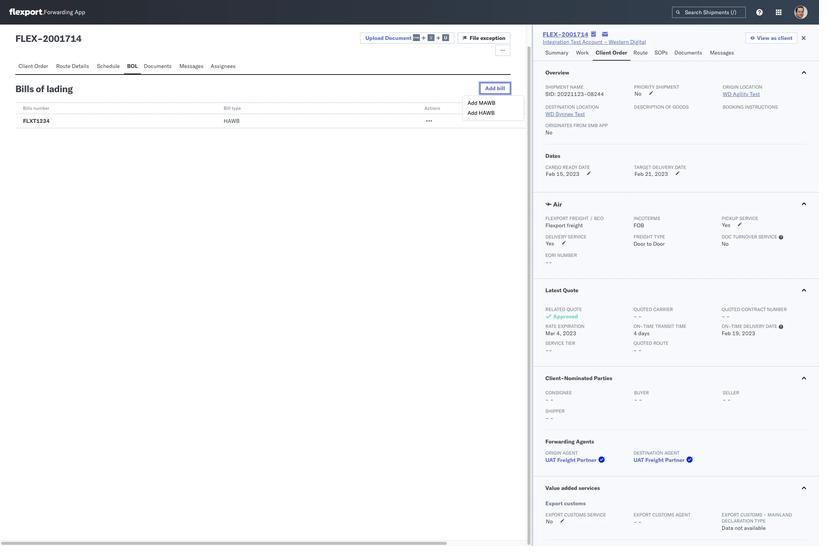 Task type: vqa. For each thing, say whether or not it's contained in the screenshot.
Declaration at the right of page
yes



Task type: locate. For each thing, give the bounding box(es) containing it.
0 horizontal spatial messages
[[179, 63, 204, 70]]

export inside export customs - mainland declaration type data not available
[[722, 512, 739, 518]]

1 horizontal spatial destination
[[634, 450, 663, 456]]

quoted carrier - -
[[634, 307, 673, 320]]

location for wd synnex test
[[576, 104, 599, 110]]

partner down destination agent
[[665, 457, 685, 464]]

value added services
[[546, 485, 600, 492]]

forwarding agents
[[546, 438, 594, 445]]

customs up available
[[741, 512, 763, 518]]

freight down the origin agent
[[557, 457, 576, 464]]

client order button down western
[[593, 46, 631, 61]]

add inside add bill button
[[485, 85, 496, 92]]

account
[[582, 38, 603, 45]]

lading
[[46, 83, 73, 95]]

0 horizontal spatial time
[[643, 324, 654, 329]]

shipment
[[546, 84, 569, 90]]

0 horizontal spatial uat
[[546, 457, 556, 464]]

on- for on-time delivery date
[[722, 324, 732, 329]]

documents button right bol
[[141, 59, 176, 74]]

customs inside export customs agent - -
[[653, 512, 674, 518]]

0 vertical spatial messages
[[710, 49, 734, 56]]

0 horizontal spatial documents
[[144, 63, 172, 70]]

service right turnover on the top right of page
[[759, 234, 777, 240]]

consignee - -
[[546, 390, 572, 404]]

1 vertical spatial client
[[18, 63, 33, 70]]

parties
[[594, 375, 612, 382]]

uat freight partner for origin
[[546, 457, 597, 464]]

1 horizontal spatial origin
[[723, 84, 739, 90]]

quoted inside quoted carrier - -
[[634, 307, 652, 312]]

Search Shipments (/) text field
[[672, 7, 746, 18]]

test for wd agility test
[[750, 91, 760, 98]]

quoted left carrier
[[634, 307, 652, 312]]

expiration
[[558, 324, 585, 329]]

0 vertical spatial test
[[571, 38, 581, 45]]

service up doc turnover service
[[740, 216, 758, 221]]

bills
[[15, 83, 34, 95], [23, 105, 32, 111]]

service down the flexport freight / bco flexport freight
[[568, 234, 587, 240]]

2001714
[[562, 30, 589, 38], [43, 33, 82, 44]]

test up from
[[575, 111, 585, 118]]

order down western
[[613, 49, 627, 56]]

uat freight partner down destination agent
[[634, 457, 685, 464]]

1 vertical spatial messages
[[179, 63, 204, 70]]

1 horizontal spatial feb
[[635, 171, 644, 178]]

no inside 'originates from smb app no'
[[546, 129, 553, 136]]

0 vertical spatial of
[[36, 83, 44, 95]]

1 vertical spatial order
[[34, 63, 48, 70]]

0 horizontal spatial door
[[634, 241, 646, 247]]

hawb down mawb
[[479, 110, 495, 116]]

related
[[546, 307, 566, 312]]

1 horizontal spatial on-
[[722, 324, 732, 329]]

air
[[553, 201, 562, 208]]

uat down the origin agent
[[546, 457, 556, 464]]

1 vertical spatial of
[[666, 104, 672, 110]]

- inside the integration test account - western digital link
[[604, 38, 607, 45]]

quoted inside the quoted route - -
[[634, 340, 652, 346]]

0 vertical spatial client order
[[596, 49, 627, 56]]

4
[[634, 330, 637, 337]]

quoted left contract
[[722, 307, 741, 312]]

customs for export customs - mainland declaration type data not available
[[741, 512, 763, 518]]

freight up the to
[[634, 234, 653, 240]]

test up booking instructions
[[750, 91, 760, 98]]

file
[[470, 35, 479, 42]]

feb down cargo
[[546, 171, 555, 178]]

0 horizontal spatial route
[[56, 63, 70, 70]]

0 vertical spatial number
[[33, 105, 49, 111]]

uat freight partner link down destination agent
[[634, 457, 695, 464]]

customs up 'export customs service'
[[564, 500, 586, 507]]

on- inside on-time transit time 4 days
[[634, 324, 643, 329]]

quoted down the days
[[634, 340, 652, 346]]

added
[[561, 485, 577, 492]]

origin up agility
[[723, 84, 739, 90]]

2001714 up account
[[562, 30, 589, 38]]

pickup
[[722, 216, 738, 221]]

location up the wd agility test link
[[740, 84, 763, 90]]

2 horizontal spatial date
[[766, 324, 777, 329]]

client order up bills of lading
[[18, 63, 48, 70]]

of left the "goods"
[[666, 104, 672, 110]]

destination for destination location wd synnex test
[[546, 104, 575, 110]]

documents right bol
[[144, 63, 172, 70]]

1 uat freight partner link from the left
[[546, 457, 607, 464]]

quoted inside the quoted contract number - - rate expiration mar 4, 2023
[[722, 307, 741, 312]]

goods
[[673, 104, 689, 110]]

test up 'work'
[[571, 38, 581, 45]]

2 uat freight partner link from the left
[[634, 457, 695, 464]]

0 vertical spatial yes
[[722, 222, 731, 229]]

delivery down contract
[[744, 324, 765, 329]]

quoted contract number - - rate expiration mar 4, 2023
[[546, 307, 787, 337]]

1 horizontal spatial forwarding
[[546, 438, 575, 445]]

on-
[[634, 324, 643, 329], [722, 324, 732, 329]]

forwarding for forwarding app
[[44, 9, 73, 16]]

yes
[[722, 222, 731, 229], [546, 240, 554, 247]]

uat freight partner down the origin agent
[[546, 457, 597, 464]]

1 partner from the left
[[577, 457, 597, 464]]

0 vertical spatial add
[[485, 85, 496, 92]]

of left lading
[[36, 83, 44, 95]]

origin down forwarding agents
[[546, 450, 562, 456]]

yes down delivery
[[546, 240, 554, 247]]

shipper - -
[[546, 408, 565, 422]]

agent down value added services button
[[676, 512, 691, 518]]

1 vertical spatial location
[[576, 104, 599, 110]]

quoted for quoted route - -
[[634, 340, 652, 346]]

2023 down "ready"
[[566, 171, 580, 178]]

- inside export customs - mainland declaration type data not available
[[764, 512, 767, 518]]

feb down target
[[635, 171, 644, 178]]

partner down agents
[[577, 457, 597, 464]]

1 vertical spatial flexport
[[546, 222, 566, 229]]

declaration
[[722, 518, 754, 524]]

2 uat freight partner from the left
[[634, 457, 685, 464]]

delivery up feb 21, 2023
[[653, 164, 674, 170]]

agent up value added services button
[[665, 450, 680, 456]]

test inside destination location wd synnex test
[[575, 111, 585, 118]]

1 horizontal spatial uat freight partner link
[[634, 457, 695, 464]]

1 vertical spatial yes
[[546, 240, 554, 247]]

0 vertical spatial route
[[634, 49, 648, 56]]

0 horizontal spatial of
[[36, 83, 44, 95]]

type down incoterms fob
[[654, 234, 665, 240]]

overview button
[[533, 61, 819, 84]]

1 horizontal spatial client
[[596, 49, 611, 56]]

bills for bills number
[[23, 105, 32, 111]]

0 horizontal spatial on-
[[634, 324, 643, 329]]

1 time from the left
[[643, 324, 654, 329]]

route
[[654, 340, 669, 346]]

1 vertical spatial type
[[654, 234, 665, 240]]

export for export customs service
[[546, 512, 563, 518]]

contract
[[742, 307, 766, 312]]

2 vertical spatial add
[[468, 110, 478, 116]]

date down contract
[[766, 324, 777, 329]]

integration test account - western digital
[[543, 38, 646, 45]]

customs down export customs
[[564, 512, 586, 518]]

2 horizontal spatial time
[[732, 324, 742, 329]]

forwarding up the flex - 2001714
[[44, 9, 73, 16]]

2 partner from the left
[[665, 457, 685, 464]]

freight type door to door
[[634, 234, 665, 247]]

1 vertical spatial forwarding
[[546, 438, 575, 445]]

uat for origin
[[546, 457, 556, 464]]

2023 inside the quoted contract number - - rate expiration mar 4, 2023
[[563, 330, 576, 337]]

customs for export customs agent - -
[[653, 512, 674, 518]]

test inside the integration test account - western digital link
[[571, 38, 581, 45]]

client-nominated parties
[[546, 375, 612, 382]]

number
[[33, 105, 49, 111], [767, 307, 787, 312]]

export customs - mainland declaration type data not available
[[722, 512, 792, 532]]

cargo
[[546, 164, 562, 170]]

0 horizontal spatial date
[[579, 164, 590, 170]]

forwarding
[[44, 9, 73, 16], [546, 438, 575, 445]]

bills up bills number
[[15, 83, 34, 95]]

2 horizontal spatial type
[[755, 518, 766, 524]]

agility
[[733, 91, 749, 98]]

2 horizontal spatial feb
[[722, 330, 731, 337]]

documents up overview button
[[675, 49, 702, 56]]

2023 down target delivery date
[[655, 171, 668, 178]]

quoted for quoted contract number - - rate expiration mar 4, 2023
[[722, 307, 741, 312]]

0 vertical spatial type
[[232, 105, 241, 111]]

delivery
[[653, 164, 674, 170], [744, 324, 765, 329]]

0 horizontal spatial uat freight partner
[[546, 457, 597, 464]]

uat freight partner link down the origin agent
[[546, 457, 607, 464]]

order up bills of lading
[[34, 63, 48, 70]]

messages
[[710, 49, 734, 56], [179, 63, 204, 70]]

19,
[[732, 330, 741, 337]]

1 horizontal spatial type
[[654, 234, 665, 240]]

0 horizontal spatial partner
[[577, 457, 597, 464]]

0 vertical spatial forwarding
[[44, 9, 73, 16]]

partner for origin agent
[[577, 457, 597, 464]]

originates from smb app no
[[546, 123, 608, 136]]

client down integration test account - western digital
[[596, 49, 611, 56]]

documents button up overview button
[[672, 46, 707, 61]]

wd for wd agility test
[[723, 91, 732, 98]]

yes down pickup
[[722, 222, 731, 229]]

wd synnex test link
[[546, 111, 585, 118]]

customs down value added services button
[[653, 512, 674, 518]]

client order button up bills of lading
[[15, 59, 53, 74]]

2 on- from the left
[[722, 324, 732, 329]]

forwarding up the origin agent
[[546, 438, 575, 445]]

target
[[634, 164, 651, 170]]

0 horizontal spatial client
[[18, 63, 33, 70]]

3 time from the left
[[732, 324, 742, 329]]

flexport. image
[[9, 8, 44, 16]]

2 time from the left
[[676, 324, 687, 329]]

shipment name sid: 20221123-08244
[[546, 84, 604, 98]]

0 vertical spatial app
[[75, 9, 85, 16]]

1 horizontal spatial documents button
[[672, 46, 707, 61]]

summary
[[546, 49, 569, 56]]

time up the days
[[643, 324, 654, 329]]

1 horizontal spatial delivery
[[744, 324, 765, 329]]

feb for feb 21, 2023
[[635, 171, 644, 178]]

1 horizontal spatial time
[[676, 324, 687, 329]]

priority
[[634, 84, 655, 90]]

date right "ready"
[[579, 164, 590, 170]]

0 horizontal spatial yes
[[546, 240, 554, 247]]

destination inside destination location wd synnex test
[[546, 104, 575, 110]]

actions
[[425, 105, 440, 111]]

bills up flxt1234
[[23, 105, 32, 111]]

customs inside export customs - mainland declaration type data not available
[[741, 512, 763, 518]]

no down doc
[[722, 241, 729, 247]]

2023 down 'on-time delivery date'
[[742, 330, 756, 337]]

0 vertical spatial bills
[[15, 83, 34, 95]]

client order down western
[[596, 49, 627, 56]]

eori number --
[[546, 252, 577, 266]]

0 vertical spatial delivery
[[653, 164, 674, 170]]

freight left the /
[[570, 216, 589, 221]]

1 horizontal spatial number
[[767, 307, 787, 312]]

test inside the origin location wd agility test
[[750, 91, 760, 98]]

freight inside freight type door to door
[[634, 234, 653, 240]]

door right the to
[[653, 241, 665, 247]]

route left details
[[56, 63, 70, 70]]

add for add bill
[[485, 85, 496, 92]]

sops
[[655, 49, 668, 56]]

wd inside the origin location wd agility test
[[723, 91, 732, 98]]

uat down destination agent
[[634, 457, 644, 464]]

1 horizontal spatial door
[[653, 241, 665, 247]]

schedule button
[[94, 59, 124, 74]]

1 horizontal spatial hawb
[[479, 110, 495, 116]]

export customs agent - -
[[634, 512, 691, 526]]

add for add mawb add hawb
[[468, 100, 478, 106]]

1 vertical spatial route
[[56, 63, 70, 70]]

wd left agility
[[723, 91, 732, 98]]

freight
[[634, 234, 653, 240], [557, 457, 576, 464], [646, 457, 664, 464]]

smb
[[588, 123, 598, 128]]

1 horizontal spatial app
[[599, 123, 608, 128]]

messages for leftmost messages button
[[179, 63, 204, 70]]

client for client order button to the right
[[596, 49, 611, 56]]

quoted for quoted carrier - -
[[634, 307, 652, 312]]

2001714 down forwarding app
[[43, 33, 82, 44]]

days
[[639, 330, 650, 337]]

1 vertical spatial add
[[468, 100, 478, 106]]

0 vertical spatial origin
[[723, 84, 739, 90]]

1 horizontal spatial uat freight partner
[[634, 457, 685, 464]]

route details
[[56, 63, 89, 70]]

freight up "delivery service"
[[567, 222, 583, 229]]

origin
[[723, 84, 739, 90], [546, 450, 562, 456]]

messages button
[[707, 46, 738, 61], [176, 59, 208, 74]]

0 horizontal spatial origin
[[546, 450, 562, 456]]

agent down forwarding agents
[[563, 450, 578, 456]]

0 horizontal spatial number
[[33, 105, 49, 111]]

0 horizontal spatial wd
[[546, 111, 554, 118]]

0 horizontal spatial uat freight partner link
[[546, 457, 607, 464]]

2 uat from the left
[[634, 457, 644, 464]]

1 vertical spatial app
[[599, 123, 608, 128]]

2 vertical spatial test
[[575, 111, 585, 118]]

latest quote button
[[533, 279, 819, 302]]

door left the to
[[634, 241, 646, 247]]

1 vertical spatial freight
[[567, 222, 583, 229]]

client down 'flex'
[[18, 63, 33, 70]]

time
[[643, 324, 654, 329], [676, 324, 687, 329], [732, 324, 742, 329]]

0 vertical spatial hawb
[[479, 110, 495, 116]]

date up air button
[[675, 164, 686, 170]]

number right contract
[[767, 307, 787, 312]]

flxt1234
[[23, 118, 50, 125]]

type right bill at the left top of page
[[232, 105, 241, 111]]

0 horizontal spatial location
[[576, 104, 599, 110]]

booking
[[723, 104, 744, 110]]

data
[[722, 525, 734, 532]]

1 horizontal spatial uat
[[634, 457, 644, 464]]

1 uat from the left
[[546, 457, 556, 464]]

destination agent
[[634, 450, 680, 456]]

1 horizontal spatial order
[[613, 49, 627, 56]]

0 vertical spatial client
[[596, 49, 611, 56]]

origin inside the origin location wd agility test
[[723, 84, 739, 90]]

feb left 19,
[[722, 330, 731, 337]]

1 horizontal spatial yes
[[722, 222, 731, 229]]

flexport up delivery
[[546, 222, 566, 229]]

1 vertical spatial delivery
[[744, 324, 765, 329]]

destination
[[546, 104, 575, 110], [634, 450, 663, 456]]

wd for wd synnex test
[[546, 111, 554, 118]]

0 vertical spatial wd
[[723, 91, 732, 98]]

1 flexport from the top
[[546, 216, 568, 221]]

wd
[[723, 91, 732, 98], [546, 111, 554, 118]]

0 horizontal spatial hawb
[[224, 118, 240, 125]]

2023
[[566, 171, 580, 178], [655, 171, 668, 178], [563, 330, 576, 337], [742, 330, 756, 337]]

freight down destination agent
[[646, 457, 664, 464]]

cargo ready date
[[546, 164, 590, 170]]

forwarding for forwarding agents
[[546, 438, 575, 445]]

-
[[37, 33, 43, 44], [604, 38, 607, 45], [546, 259, 549, 266], [549, 259, 552, 266], [634, 313, 637, 320], [639, 313, 642, 320], [722, 313, 725, 320], [727, 313, 730, 320], [546, 347, 549, 354], [549, 347, 552, 354], [634, 347, 637, 354], [639, 347, 642, 354], [546, 397, 549, 404], [550, 397, 554, 404], [634, 397, 638, 404], [639, 397, 642, 404], [723, 397, 726, 404], [728, 397, 731, 404], [546, 415, 549, 422], [550, 415, 554, 422], [764, 512, 767, 518], [634, 519, 637, 526], [639, 519, 642, 526]]

location down 08244
[[576, 104, 599, 110]]

doc
[[722, 234, 732, 240]]

time right transit
[[676, 324, 687, 329]]

on- up the feb 19, 2023
[[722, 324, 732, 329]]

0 horizontal spatial feb
[[546, 171, 555, 178]]

type for bill type
[[232, 105, 241, 111]]

hawb down bill type
[[224, 118, 240, 125]]

agent inside export customs agent - -
[[676, 512, 691, 518]]

08244
[[587, 91, 604, 98]]

route down "digital"
[[634, 49, 648, 56]]

1 vertical spatial origin
[[546, 450, 562, 456]]

0 vertical spatial flexport
[[546, 216, 568, 221]]

1 vertical spatial bills
[[23, 105, 32, 111]]

type inside freight type door to door
[[654, 234, 665, 240]]

overview
[[546, 69, 569, 76]]

1 vertical spatial test
[[750, 91, 760, 98]]

flexport freight / bco flexport freight
[[546, 216, 604, 229]]

date
[[579, 164, 590, 170], [675, 164, 686, 170], [766, 324, 777, 329]]

1 horizontal spatial messages
[[710, 49, 734, 56]]

time up 19,
[[732, 324, 742, 329]]

agent for destination agent
[[665, 450, 680, 456]]

0 vertical spatial location
[[740, 84, 763, 90]]

number up flxt1234
[[33, 105, 49, 111]]

export inside export customs agent - -
[[634, 512, 651, 518]]

2023 down expiration in the right bottom of the page
[[563, 330, 576, 337]]

flexport down air
[[546, 216, 568, 221]]

type up available
[[755, 518, 766, 524]]

1 uat freight partner from the left
[[546, 457, 597, 464]]

no down originates at the right of page
[[546, 129, 553, 136]]

origin for origin location wd agility test
[[723, 84, 739, 90]]

target delivery date
[[634, 164, 686, 170]]

0 vertical spatial order
[[613, 49, 627, 56]]

1 horizontal spatial route
[[634, 49, 648, 56]]

1 vertical spatial client order
[[18, 63, 48, 70]]

0 horizontal spatial documents button
[[141, 59, 176, 74]]

client order
[[596, 49, 627, 56], [18, 63, 48, 70]]

0 vertical spatial destination
[[546, 104, 575, 110]]

on- up 4
[[634, 324, 643, 329]]

1 horizontal spatial partner
[[665, 457, 685, 464]]

wd up originates at the right of page
[[546, 111, 554, 118]]

1 door from the left
[[634, 241, 646, 247]]

1 vertical spatial wd
[[546, 111, 554, 118]]

hawb inside add mawb add hawb
[[479, 110, 495, 116]]

order for the left client order button
[[34, 63, 48, 70]]

1 horizontal spatial wd
[[723, 91, 732, 98]]

location inside destination location wd synnex test
[[576, 104, 599, 110]]

location inside the origin location wd agility test
[[740, 84, 763, 90]]

uat freight partner
[[546, 457, 597, 464], [634, 457, 685, 464]]

2023 for feb 21, 2023
[[655, 171, 668, 178]]

wd inside destination location wd synnex test
[[546, 111, 554, 118]]

incoterms fob
[[634, 216, 660, 229]]

1 on- from the left
[[634, 324, 643, 329]]

0 horizontal spatial forwarding
[[44, 9, 73, 16]]

transit
[[656, 324, 675, 329]]

western
[[609, 38, 629, 45]]

customs for export customs service
[[564, 512, 586, 518]]



Task type: describe. For each thing, give the bounding box(es) containing it.
uat freight partner for destination
[[634, 457, 685, 464]]

of for description
[[666, 104, 672, 110]]

summary button
[[543, 46, 573, 61]]

export customs
[[546, 500, 586, 507]]

eori
[[546, 252, 556, 258]]

uat for destination
[[634, 457, 644, 464]]

upload
[[366, 34, 384, 41]]

time for on-time transit time 4 days
[[643, 324, 654, 329]]

type inside export customs - mainland declaration type data not available
[[755, 518, 766, 524]]

available
[[744, 525, 766, 532]]

feb 19, 2023
[[722, 330, 756, 337]]

work
[[576, 49, 589, 56]]

yes for pickup
[[722, 222, 731, 229]]

integration test account - western digital link
[[543, 38, 646, 46]]

client order for the left client order button
[[18, 63, 48, 70]]

quote
[[563, 287, 579, 294]]

seller
[[723, 390, 740, 396]]

sid:
[[546, 91, 556, 98]]

1 vertical spatial hawb
[[224, 118, 240, 125]]

of for bills
[[36, 83, 44, 95]]

not
[[735, 525, 743, 532]]

seller - -
[[723, 390, 740, 404]]

feb 15, 2023
[[546, 171, 580, 178]]

carrier
[[654, 307, 673, 312]]

0 horizontal spatial messages button
[[176, 59, 208, 74]]

origin agent
[[546, 450, 578, 456]]

priority shipment
[[634, 84, 679, 90]]

add mawb add hawb
[[468, 100, 496, 116]]

bill type
[[224, 105, 241, 111]]

no down export customs
[[546, 518, 553, 525]]

document
[[385, 34, 412, 41]]

bills of lading
[[15, 83, 73, 95]]

work button
[[573, 46, 593, 61]]

exception
[[481, 35, 506, 42]]

0 horizontal spatial 2001714
[[43, 33, 82, 44]]

fob
[[634, 222, 644, 229]]

1 horizontal spatial messages button
[[707, 46, 738, 61]]

time for on-time delivery date
[[732, 324, 742, 329]]

service
[[546, 340, 564, 346]]

client order for client order button to the right
[[596, 49, 627, 56]]

description of goods
[[634, 104, 689, 110]]

test for wd synnex test
[[575, 111, 585, 118]]

forwarding app link
[[9, 8, 85, 16]]

export for export customs agent - -
[[634, 512, 651, 518]]

consignee
[[546, 390, 572, 396]]

yes for delivery
[[546, 240, 554, 247]]

client-
[[546, 375, 564, 382]]

flex-
[[543, 30, 562, 38]]

date for feb 15, 2023
[[579, 164, 590, 170]]

date for feb 21, 2023
[[675, 164, 686, 170]]

to
[[647, 241, 652, 247]]

1 horizontal spatial 2001714
[[562, 30, 589, 38]]

add bill
[[485, 85, 505, 92]]

pickup service
[[722, 216, 758, 221]]

2 flexport from the top
[[546, 222, 566, 229]]

route for route details
[[56, 63, 70, 70]]

latest
[[546, 287, 562, 294]]

air button
[[533, 193, 819, 216]]

0 horizontal spatial delivery
[[653, 164, 674, 170]]

no down priority
[[635, 90, 642, 97]]

agents
[[576, 438, 594, 445]]

name
[[570, 84, 584, 90]]

instructions
[[745, 104, 778, 110]]

route for route
[[634, 49, 648, 56]]

uat freight partner link for destination
[[634, 457, 695, 464]]

value added services button
[[533, 477, 819, 500]]

bco
[[594, 216, 604, 221]]

export for export customs - mainland declaration type data not available
[[722, 512, 739, 518]]

number
[[557, 252, 577, 258]]

file exception
[[470, 35, 506, 42]]

service down services
[[587, 512, 606, 518]]

messages for right messages button
[[710, 49, 734, 56]]

agent for origin agent
[[563, 450, 578, 456]]

client for the left client order button
[[18, 63, 33, 70]]

destination location wd synnex test
[[546, 104, 599, 118]]

service tier --
[[546, 340, 575, 354]]

on-time transit time 4 days
[[634, 324, 687, 337]]

upload document button
[[360, 32, 455, 44]]

2023 for feb 19, 2023
[[742, 330, 756, 337]]

turnover
[[733, 234, 757, 240]]

uat freight partner link for origin
[[546, 457, 607, 464]]

flex
[[15, 33, 37, 44]]

origin location wd agility test
[[723, 84, 763, 98]]

location for wd agility test
[[740, 84, 763, 90]]

quote
[[567, 307, 582, 312]]

app inside 'originates from smb app no'
[[599, 123, 608, 128]]

services
[[579, 485, 600, 492]]

route button
[[631, 46, 652, 61]]

originates
[[546, 123, 573, 128]]

2 door from the left
[[653, 241, 665, 247]]

freight for origin agent
[[557, 457, 576, 464]]

booking instructions
[[723, 104, 778, 110]]

bill
[[224, 105, 231, 111]]

assignees
[[211, 63, 236, 70]]

feb for feb 15, 2023
[[546, 171, 555, 178]]

export for export customs
[[546, 500, 563, 507]]

1 horizontal spatial client order button
[[593, 46, 631, 61]]

bills for bills of lading
[[15, 83, 34, 95]]

feb 21, 2023
[[635, 171, 668, 178]]

from
[[574, 123, 587, 128]]

partner for destination agent
[[665, 457, 685, 464]]

1 horizontal spatial documents
[[675, 49, 702, 56]]

related quote
[[546, 307, 582, 312]]

rate
[[546, 324, 557, 329]]

0 horizontal spatial client order button
[[15, 59, 53, 74]]

bol
[[127, 63, 138, 70]]

synnex
[[556, 111, 573, 118]]

2023 for feb 15, 2023
[[566, 171, 580, 178]]

as
[[771, 35, 777, 42]]

origin for origin agent
[[546, 450, 562, 456]]

on-time delivery date
[[722, 324, 777, 329]]

feb for feb 19, 2023
[[722, 330, 731, 337]]

number inside the quoted contract number - - rate expiration mar 4, 2023
[[767, 307, 787, 312]]

shipment
[[656, 84, 679, 90]]

on- for on-time transit time 4 days
[[634, 324, 643, 329]]

incoterms
[[634, 216, 660, 221]]

nominated
[[564, 375, 593, 382]]

approved
[[553, 313, 578, 320]]

assignees button
[[208, 59, 240, 74]]

route details button
[[53, 59, 94, 74]]

delivery service
[[546, 234, 587, 240]]

order for client order button to the right
[[613, 49, 627, 56]]

freight for destination agent
[[646, 457, 664, 464]]

destination for destination agent
[[634, 450, 663, 456]]

0 vertical spatial freight
[[570, 216, 589, 221]]

customs for export customs
[[564, 500, 586, 507]]

0 horizontal spatial app
[[75, 9, 85, 16]]

type for freight type door to door
[[654, 234, 665, 240]]

quoted route - -
[[634, 340, 669, 354]]

flex-2001714
[[543, 30, 589, 38]]

/
[[590, 216, 593, 221]]



